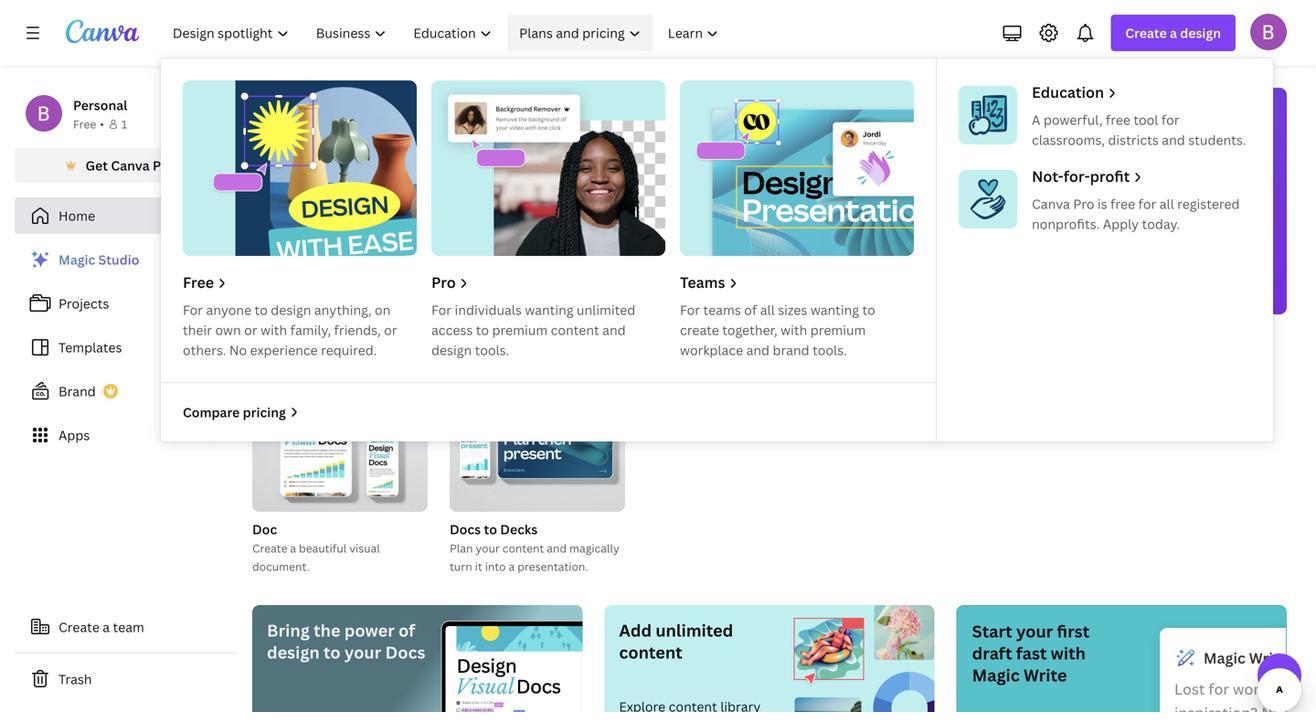 Task type: locate. For each thing, give the bounding box(es) containing it.
presentations button
[[631, 219, 705, 315]]

bring the power of design to your docs link
[[252, 605, 583, 712]]

tool
[[1134, 111, 1159, 128]]

1 horizontal spatial create
[[252, 541, 288, 556]]

0 horizontal spatial your
[[345, 642, 382, 664]]

for inside for individuals wanting unlimited access to premium content and design tools.
[[432, 301, 452, 319]]

pricing right "compare"
[[243, 404, 286, 421]]

0 horizontal spatial wanting
[[525, 301, 574, 319]]

of down social
[[745, 301, 758, 319]]

for right the tool at top
[[1162, 111, 1180, 128]]

start inside start your first draft fast with magic write
[[973, 621, 1013, 643]]

a inside create a team button
[[103, 619, 110, 636]]

plans and pricing button
[[508, 15, 653, 51]]

to inside for individuals wanting unlimited access to premium content and design tools.
[[476, 321, 489, 339]]

2 vertical spatial create
[[59, 619, 100, 636]]

1 vertical spatial unlimited
[[656, 620, 734, 642]]

design inside for individuals wanting unlimited access to premium content and design tools.
[[432, 342, 472, 359]]

1 vertical spatial pro
[[1074, 195, 1095, 213]]

or
[[244, 321, 258, 339], [384, 321, 397, 339], [1280, 680, 1296, 699]]

a powerful, free tool for classrooms, districts and students.
[[1033, 111, 1247, 149]]

all down social media
[[761, 301, 775, 319]]

0 vertical spatial pro
[[153, 157, 174, 174]]

unlimited right add
[[656, 620, 734, 642]]

to down the individuals
[[476, 321, 489, 339]]

docs up the individuals
[[449, 285, 476, 300]]

with for teams
[[781, 321, 808, 339]]

with down sizes
[[781, 321, 808, 339]]

1 vertical spatial content
[[503, 541, 544, 556]]

compare pricing
[[183, 404, 286, 421]]

1 horizontal spatial your
[[476, 541, 500, 556]]

for
[[1162, 111, 1180, 128], [1139, 195, 1157, 213], [1209, 680, 1230, 699]]

0 horizontal spatial start
[[252, 343, 293, 366]]

canva
[[111, 157, 150, 174], [1033, 195, 1071, 213]]

bob builder image
[[1251, 13, 1288, 50]]

1 horizontal spatial with
[[781, 321, 808, 339]]

1 horizontal spatial free
[[183, 273, 214, 292]]

to inside bring the power of design to your docs
[[324, 642, 341, 664]]

group
[[252, 380, 428, 512]]

0 vertical spatial all
[[1160, 195, 1175, 213]]

home
[[59, 207, 95, 225]]

2 wanting from the left
[[811, 301, 860, 319]]

0 horizontal spatial for
[[183, 301, 203, 319]]

docs inside "button"
[[449, 285, 476, 300]]

pro up access
[[432, 273, 456, 292]]

wanting
[[525, 301, 574, 319], [811, 301, 860, 319]]

1 vertical spatial all
[[761, 301, 775, 319]]

1 horizontal spatial for
[[1162, 111, 1180, 128]]

docs right the
[[385, 642, 426, 664]]

1 horizontal spatial wanting
[[811, 301, 860, 319]]

pricing inside menu
[[243, 404, 286, 421]]

with up experience
[[261, 321, 287, 339]]

start
[[252, 343, 293, 366], [973, 621, 1013, 643]]

for teams of all sizes wanting to create together, with premium workplace and brand tools.
[[680, 301, 876, 359]]

teams
[[704, 301, 742, 319]]

get
[[86, 157, 108, 174]]

magic up lost for words or loo
[[1204, 648, 1246, 668]]

decks
[[501, 521, 538, 538]]

1 horizontal spatial unlimited
[[656, 620, 734, 642]]

2 horizontal spatial with
[[1051, 642, 1086, 665]]

design up family,
[[271, 301, 311, 319]]

wanting inside for teams of all sizes wanting to create together, with premium workplace and brand tools.
[[811, 301, 860, 319]]

2 horizontal spatial magic
[[1204, 648, 1246, 668]]

design left the 'bob builder' image
[[1181, 24, 1222, 42]]

wanting right sizes
[[811, 301, 860, 319]]

free
[[73, 117, 96, 132], [183, 273, 214, 292]]

of inside for teams of all sizes wanting to create together, with premium workplace and brand tools.
[[745, 301, 758, 319]]

2 horizontal spatial or
[[1280, 680, 1296, 699]]

doc create a beautiful visual document.
[[252, 521, 380, 574]]

trash
[[59, 671, 92, 688]]

all
[[1160, 195, 1175, 213], [761, 301, 775, 319]]

create inside button
[[59, 619, 100, 636]]

tools. inside for teams of all sizes wanting to create together, with premium workplace and brand tools.
[[813, 342, 847, 359]]

and up presentation.
[[547, 541, 567, 556]]

to inside for teams of all sizes wanting to create together, with premium workplace and brand tools.
[[863, 301, 876, 319]]

2 horizontal spatial content
[[619, 642, 683, 664]]

of right power
[[399, 620, 415, 642]]

and inside for teams of all sizes wanting to create together, with premium workplace and brand tools.
[[747, 342, 770, 359]]

and left create
[[603, 321, 626, 339]]

1 horizontal spatial start
[[973, 621, 1013, 643]]

content inside 'docs to decks plan your content and magically turn it into a presentation.'
[[503, 541, 544, 556]]

create up the tool at top
[[1126, 24, 1168, 42]]

start right no
[[252, 343, 293, 366]]

0 vertical spatial for
[[1162, 111, 1180, 128]]

document.
[[252, 559, 310, 574]]

start left fast
[[973, 621, 1013, 643]]

your up into
[[476, 541, 500, 556]]

1 vertical spatial free
[[1111, 195, 1136, 213]]

with inside for teams of all sizes wanting to create together, with premium workplace and brand tools.
[[781, 321, 808, 339]]

design left power
[[267, 642, 320, 664]]

1 vertical spatial pricing
[[243, 404, 286, 421]]

0 horizontal spatial pro
[[153, 157, 174, 174]]

or left loo
[[1280, 680, 1296, 699]]

for up today. at the top right
[[1139, 195, 1157, 213]]

1 vertical spatial of
[[399, 620, 415, 642]]

start your first draft fast with magic write
[[973, 621, 1090, 687]]

3 for from the left
[[680, 301, 701, 319]]

0 vertical spatial canva
[[111, 157, 150, 174]]

free left • at the left
[[73, 117, 96, 132]]

free inside "plans and pricing" menu
[[183, 273, 214, 292]]

1 horizontal spatial of
[[745, 301, 758, 319]]

2 tools. from the left
[[813, 342, 847, 359]]

for inside for teams of all sizes wanting to create together, with premium workplace and brand tools.
[[680, 301, 701, 319]]

free up districts
[[1106, 111, 1131, 128]]

their
[[183, 321, 212, 339]]

1 vertical spatial for
[[1139, 195, 1157, 213]]

into
[[485, 559, 506, 574]]

premium inside for teams of all sizes wanting to create together, with premium workplace and brand tools.
[[811, 321, 866, 339]]

print
[[936, 285, 962, 300]]

free up apply on the top right
[[1111, 195, 1136, 213]]

with right fast
[[1051, 642, 1086, 665]]

words
[[1234, 680, 1277, 699]]

magic
[[59, 251, 95, 268], [1204, 648, 1246, 668], [973, 664, 1020, 687]]

magic left the write
[[973, 664, 1020, 687]]

design inside create a design "dropdown button"
[[1181, 24, 1222, 42]]

0 horizontal spatial for
[[1139, 195, 1157, 213]]

doc
[[252, 521, 277, 538]]

0 vertical spatial free
[[1106, 111, 1131, 128]]

2 horizontal spatial for
[[680, 301, 701, 319]]

list
[[15, 241, 238, 454]]

fast
[[1017, 642, 1048, 665]]

2 vertical spatial for
[[1209, 680, 1230, 699]]

0 horizontal spatial unlimited
[[577, 301, 636, 319]]

a inside 'docs to decks plan your content and magically turn it into a presentation.'
[[509, 559, 515, 574]]

0 horizontal spatial of
[[399, 620, 415, 642]]

your inside 'docs to decks plan your content and magically turn it into a presentation.'
[[476, 541, 500, 556]]

your
[[476, 541, 500, 556], [1017, 621, 1054, 643], [345, 642, 382, 664]]

2 vertical spatial pro
[[432, 273, 456, 292]]

free for free •
[[73, 117, 96, 132]]

for right lost
[[1209, 680, 1230, 699]]

start writing
[[252, 343, 353, 366]]

create inside doc create a beautiful visual document.
[[252, 541, 288, 556]]

0 horizontal spatial all
[[761, 301, 775, 319]]

apply
[[1104, 215, 1140, 233]]

0 horizontal spatial premium
[[492, 321, 548, 339]]

pro up home 'link'
[[153, 157, 174, 174]]

writing
[[297, 343, 353, 366]]

districts
[[1109, 131, 1160, 149]]

1 horizontal spatial magic
[[973, 664, 1020, 687]]

unlimited down presentations
[[577, 301, 636, 319]]

2 for from the left
[[432, 301, 452, 319]]

1 horizontal spatial all
[[1160, 195, 1175, 213]]

2 vertical spatial content
[[619, 642, 683, 664]]

for for free
[[183, 301, 203, 319]]

2 premium from the left
[[811, 321, 866, 339]]

2 horizontal spatial create
[[1126, 24, 1168, 42]]

canva right get
[[111, 157, 150, 174]]

canva up nonprofits.
[[1033, 195, 1071, 213]]

wanting inside for individuals wanting unlimited access to premium content and design tools.
[[525, 301, 574, 319]]

to left power
[[324, 642, 341, 664]]

tools. down the individuals
[[475, 342, 510, 359]]

create
[[680, 321, 720, 339]]

and down 'together,'
[[747, 342, 770, 359]]

0 vertical spatial create
[[1126, 24, 1168, 42]]

1 horizontal spatial for
[[432, 301, 452, 319]]

and inside for individuals wanting unlimited access to premium content and design tools.
[[603, 321, 626, 339]]

today?
[[867, 109, 970, 149]]

2 horizontal spatial your
[[1017, 621, 1054, 643]]

pro inside button
[[153, 157, 174, 174]]

to right anyone
[[255, 301, 268, 319]]

for up their
[[183, 301, 203, 319]]

free inside a powerful, free tool for classrooms, districts and students.
[[1106, 111, 1131, 128]]

for up access
[[432, 301, 452, 319]]

for anyone to design anything, on their own or with family, friends, or others. no experience required.
[[183, 301, 397, 359]]

free
[[1106, 111, 1131, 128], [1111, 195, 1136, 213]]

your right the
[[345, 642, 382, 664]]

create a design button
[[1112, 15, 1236, 51]]

0 horizontal spatial free
[[73, 117, 96, 132]]

1 vertical spatial free
[[183, 273, 214, 292]]

a
[[1171, 24, 1178, 42], [290, 541, 296, 556], [509, 559, 515, 574], [103, 619, 110, 636]]

0 horizontal spatial create
[[59, 619, 100, 636]]

0 horizontal spatial content
[[503, 541, 544, 556]]

canva inside button
[[111, 157, 150, 174]]

docs up plan
[[450, 521, 481, 538]]

1 horizontal spatial pricing
[[583, 24, 625, 42]]

of
[[745, 301, 758, 319], [399, 620, 415, 642]]

with inside the for anyone to design anything, on their own or with family, friends, or others. no experience required.
[[261, 321, 287, 339]]

unlimited
[[577, 301, 636, 319], [656, 620, 734, 642]]

for individuals wanting unlimited access to premium content and design tools.
[[432, 301, 636, 359]]

and right districts
[[1163, 131, 1186, 149]]

together,
[[723, 321, 778, 339]]

0 vertical spatial free
[[73, 117, 96, 132]]

1 premium from the left
[[492, 321, 548, 339]]

1 horizontal spatial premium
[[811, 321, 866, 339]]

magic for magic write™
[[1204, 648, 1246, 668]]

individuals
[[455, 301, 522, 319]]

0 vertical spatial content
[[551, 321, 600, 339]]

0 vertical spatial of
[[745, 301, 758, 319]]

get canva pro
[[86, 157, 174, 174]]

add unlimited content
[[619, 620, 734, 664]]

2 vertical spatial docs
[[385, 642, 426, 664]]

premium
[[492, 321, 548, 339], [811, 321, 866, 339]]

wanting right the individuals
[[525, 301, 574, 319]]

1 horizontal spatial content
[[551, 321, 600, 339]]

0 vertical spatial start
[[252, 343, 293, 366]]

or right own
[[244, 321, 258, 339]]

own
[[215, 321, 241, 339]]

design
[[1181, 24, 1222, 42], [767, 109, 861, 149], [271, 301, 311, 319], [432, 342, 472, 359], [267, 642, 320, 664]]

pro inside canva pro is free for all registered nonprofits. apply today.
[[1074, 195, 1095, 213]]

1 horizontal spatial tools.
[[813, 342, 847, 359]]

content inside for individuals wanting unlimited access to premium content and design tools.
[[551, 321, 600, 339]]

1 horizontal spatial canva
[[1033, 195, 1071, 213]]

for up create
[[680, 301, 701, 319]]

docs to decks group
[[450, 380, 626, 576]]

0 horizontal spatial with
[[261, 321, 287, 339]]

canva inside canva pro is free for all registered nonprofits. apply today.
[[1033, 195, 1071, 213]]

design down access
[[432, 342, 472, 359]]

of inside bring the power of design to your docs
[[399, 620, 415, 642]]

free up anyone
[[183, 273, 214, 292]]

create for create a design
[[1126, 24, 1168, 42]]

or down on
[[384, 321, 397, 339]]

docs inside 'docs to decks plan your content and magically turn it into a presentation.'
[[450, 521, 481, 538]]

for inside canva pro is free for all registered nonprofits. apply today.
[[1139, 195, 1157, 213]]

for
[[183, 301, 203, 319], [432, 301, 452, 319], [680, 301, 701, 319]]

list containing magic studio
[[15, 241, 238, 454]]

magic left studio
[[59, 251, 95, 268]]

0 horizontal spatial canva
[[111, 157, 150, 174]]

education
[[1033, 82, 1105, 102]]

your left first
[[1017, 621, 1054, 643]]

2 horizontal spatial for
[[1209, 680, 1230, 699]]

docs to decks plan your content and magically turn it into a presentation.
[[450, 521, 620, 574]]

1 vertical spatial create
[[252, 541, 288, 556]]

plans and pricing menu
[[161, 59, 1274, 442]]

projects
[[59, 295, 109, 312]]

brand
[[59, 383, 96, 400]]

0 horizontal spatial tools.
[[475, 342, 510, 359]]

0 horizontal spatial or
[[244, 321, 258, 339]]

1 for from the left
[[183, 301, 203, 319]]

1 vertical spatial docs
[[450, 521, 481, 538]]

friends,
[[334, 321, 381, 339]]

create inside "dropdown button"
[[1126, 24, 1168, 42]]

2 horizontal spatial pro
[[1074, 195, 1095, 213]]

magic inside list
[[59, 251, 95, 268]]

a inside doc create a beautiful visual document.
[[290, 541, 296, 556]]

first
[[1058, 621, 1090, 643]]

1 vertical spatial canva
[[1033, 195, 1071, 213]]

print products
[[936, 285, 1013, 300]]

studio
[[98, 251, 139, 268]]

for inside the for anyone to design anything, on their own or with family, friends, or others. no experience required.
[[183, 301, 203, 319]]

tools. right brand
[[813, 342, 847, 359]]

to left the decks
[[484, 521, 497, 538]]

None search field
[[496, 170, 1044, 207]]

pro left is
[[1074, 195, 1095, 213]]

0 vertical spatial unlimited
[[577, 301, 636, 319]]

1 tools. from the left
[[475, 342, 510, 359]]

create down doc
[[252, 541, 288, 556]]

to inside 'docs to decks plan your content and magically turn it into a presentation.'
[[484, 521, 497, 538]]

0 vertical spatial pricing
[[583, 24, 625, 42]]

start for start your first draft fast with magic write
[[973, 621, 1013, 643]]

add
[[619, 620, 652, 642]]

all up today. at the top right
[[1160, 195, 1175, 213]]

0 horizontal spatial pricing
[[243, 404, 286, 421]]

templates link
[[15, 329, 238, 366]]

1 wanting from the left
[[525, 301, 574, 319]]

0 horizontal spatial magic
[[59, 251, 95, 268]]

0 vertical spatial docs
[[449, 285, 476, 300]]

unlimited inside for individuals wanting unlimited access to premium content and design tools.
[[577, 301, 636, 319]]

to right sizes
[[863, 301, 876, 319]]

pro
[[153, 157, 174, 174], [1074, 195, 1095, 213], [432, 273, 456, 292]]

create
[[1126, 24, 1168, 42], [252, 541, 288, 556], [59, 619, 100, 636]]

and inside a powerful, free tool for classrooms, districts and students.
[[1163, 131, 1186, 149]]

pricing right plans
[[583, 24, 625, 42]]

compare
[[183, 404, 240, 421]]

presentations
[[631, 285, 705, 300]]

create left team
[[59, 619, 100, 636]]

1 vertical spatial start
[[973, 621, 1013, 643]]

for inside a powerful, free tool for classrooms, districts and students.
[[1162, 111, 1180, 128]]

doc group
[[252, 380, 428, 576]]

and right plans
[[556, 24, 580, 42]]

pricing
[[583, 24, 625, 42], [243, 404, 286, 421]]

create for create a team
[[59, 619, 100, 636]]



Task type: describe. For each thing, give the bounding box(es) containing it.
for for education
[[1162, 111, 1180, 128]]

turn
[[450, 559, 473, 574]]

personal
[[73, 96, 128, 114]]

profit
[[1091, 166, 1131, 186]]

1
[[122, 117, 127, 132]]

for for pro
[[432, 301, 452, 319]]

brand link
[[15, 373, 238, 410]]

team
[[113, 619, 144, 636]]

brand
[[773, 342, 810, 359]]

premium inside for individuals wanting unlimited access to premium content and design tools.
[[492, 321, 548, 339]]

all inside for teams of all sizes wanting to create together, with premium workplace and brand tools.
[[761, 301, 775, 319]]

write
[[1024, 664, 1068, 687]]

sizes
[[778, 301, 808, 319]]

apps
[[59, 427, 90, 444]]

docs inside bring the power of design to your docs
[[385, 642, 426, 664]]

students.
[[1189, 131, 1247, 149]]

your inside bring the power of design to your docs
[[345, 642, 382, 664]]

compare pricing link
[[183, 402, 301, 423]]

magically
[[570, 541, 620, 556]]

plans and pricing
[[520, 24, 625, 42]]

docs button
[[441, 219, 485, 315]]

family,
[[291, 321, 331, 339]]

the
[[314, 620, 341, 642]]

pricing inside popup button
[[583, 24, 625, 42]]

on
[[375, 301, 391, 319]]

lost for words or loo
[[1175, 680, 1317, 712]]

docs for docs to decks plan your content and magically turn it into a presentation.
[[450, 521, 481, 538]]

products
[[965, 285, 1013, 300]]

plans
[[520, 24, 553, 42]]

•
[[100, 117, 104, 132]]

and inside plans and pricing popup button
[[556, 24, 580, 42]]

create a team button
[[15, 609, 238, 646]]

free inside canva pro is free for all registered nonprofits. apply today.
[[1111, 195, 1136, 213]]

free for free
[[183, 273, 214, 292]]

a inside create a design "dropdown button"
[[1171, 24, 1178, 42]]

anyone
[[206, 301, 252, 319]]

all inside canva pro is free for all registered nonprofits. apply today.
[[1160, 195, 1175, 213]]

social media button
[[736, 219, 804, 315]]

beautiful
[[299, 541, 347, 556]]

magic inside start your first draft fast with magic write
[[973, 664, 1020, 687]]

experience
[[250, 342, 318, 359]]

nonprofits.
[[1033, 215, 1100, 233]]

with for free
[[261, 321, 287, 339]]

design inside bring the power of design to your docs
[[267, 642, 320, 664]]

loo
[[1299, 680, 1317, 699]]

projects link
[[15, 285, 238, 322]]

others.
[[183, 342, 226, 359]]

required.
[[321, 342, 377, 359]]

visual
[[350, 541, 380, 556]]

design inside the for anyone to design anything, on their own or with family, friends, or others. no experience required.
[[271, 301, 311, 319]]

it
[[475, 559, 483, 574]]

classrooms,
[[1033, 131, 1106, 149]]

create a design
[[1126, 24, 1222, 42]]

bring
[[267, 620, 310, 642]]

lost
[[1175, 680, 1206, 699]]

powerful,
[[1044, 111, 1103, 128]]

not-for-profit
[[1033, 166, 1131, 186]]

magic studio
[[59, 251, 139, 268]]

workplace
[[680, 342, 744, 359]]

templates
[[59, 339, 122, 356]]

design right you
[[767, 109, 861, 149]]

a
[[1033, 111, 1041, 128]]

will
[[654, 109, 701, 149]]

what will you design today?
[[570, 109, 970, 149]]

magic for magic studio
[[59, 251, 95, 268]]

plan
[[450, 541, 473, 556]]

trash link
[[15, 661, 238, 698]]

unlimited inside add unlimited content
[[656, 620, 734, 642]]

add unlimited content link
[[605, 605, 935, 712]]

anything,
[[314, 301, 372, 319]]

to inside the for anyone to design anything, on their own or with family, friends, or others. no experience required.
[[255, 301, 268, 319]]

your inside start your first draft fast with magic write
[[1017, 621, 1054, 643]]

docs for docs
[[449, 285, 476, 300]]

no
[[229, 342, 247, 359]]

for for teams
[[680, 301, 701, 319]]

with inside start your first draft fast with magic write
[[1051, 642, 1086, 665]]

magic studio link
[[15, 241, 238, 278]]

get canva pro button
[[15, 148, 238, 183]]

tools. inside for individuals wanting unlimited access to premium content and design tools.
[[475, 342, 510, 359]]

and inside 'docs to decks plan your content and magically turn it into a presentation.'
[[547, 541, 567, 556]]

social media
[[736, 285, 804, 300]]

is
[[1098, 195, 1108, 213]]

or inside lost for words or loo
[[1280, 680, 1296, 699]]

for for not-for-profit
[[1139, 195, 1157, 213]]

1 horizontal spatial or
[[384, 321, 397, 339]]

home link
[[15, 198, 238, 234]]

bring the power of design to your docs
[[267, 620, 426, 664]]

for inside lost for words or loo
[[1209, 680, 1230, 699]]

social
[[736, 285, 768, 300]]

write™
[[1250, 648, 1300, 668]]

top level navigation element
[[161, 15, 1274, 442]]

content inside add unlimited content
[[619, 642, 683, 664]]

1 horizontal spatial pro
[[432, 273, 456, 292]]

draft
[[973, 642, 1013, 665]]

access
[[432, 321, 473, 339]]

media
[[771, 285, 804, 300]]

you
[[707, 109, 761, 149]]

apps link
[[15, 417, 238, 454]]

start for start writing
[[252, 343, 293, 366]]

today.
[[1143, 215, 1181, 233]]



Task type: vqa. For each thing, say whether or not it's contained in the screenshot.
Project Schedule Schedule
no



